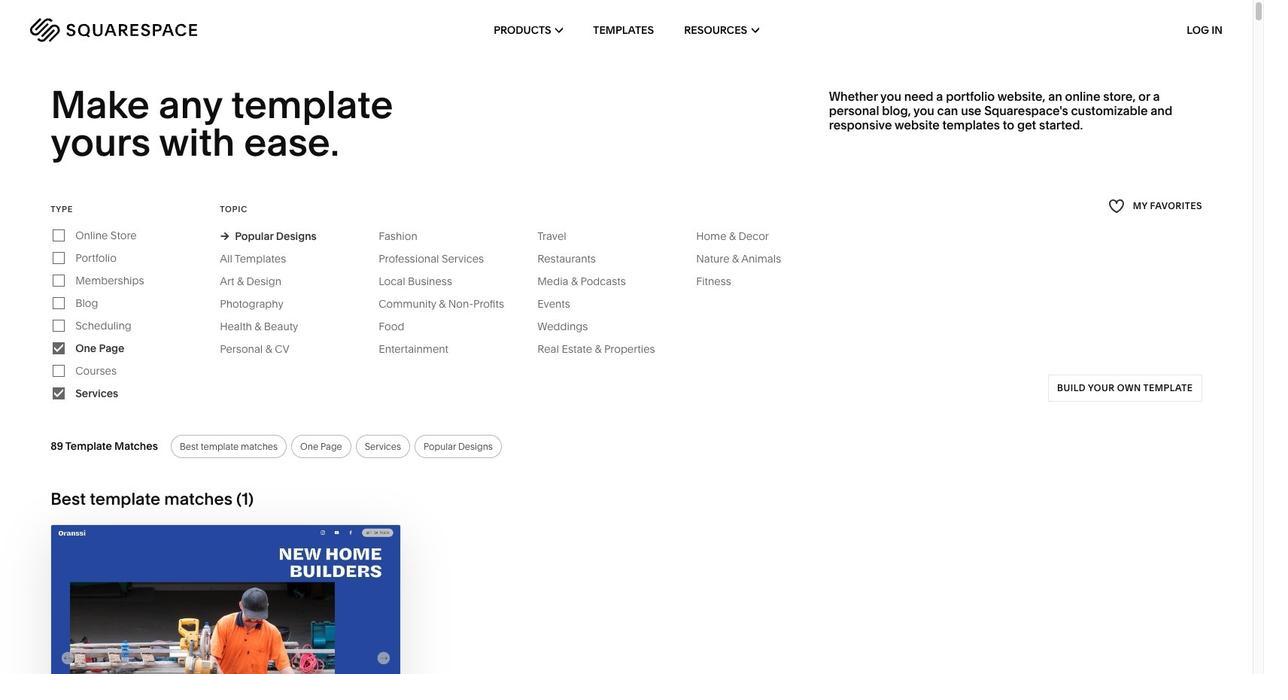 Task type: describe. For each thing, give the bounding box(es) containing it.
oranssi image
[[51, 525, 401, 675]]



Task type: vqa. For each thing, say whether or not it's contained in the screenshot.
Linkedin link
no



